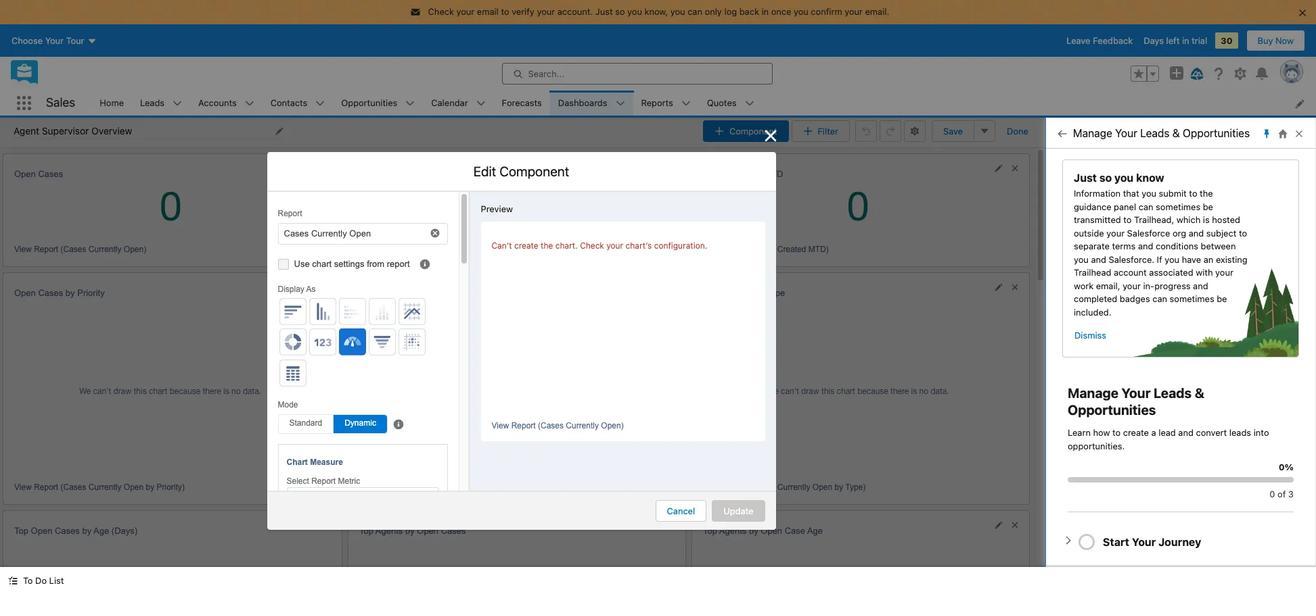 Task type: describe. For each thing, give the bounding box(es) containing it.
associated
[[1149, 267, 1194, 278]]

learn
[[1068, 428, 1091, 439]]

buy
[[1258, 35, 1273, 46]]

and down salesforce at the right top of the page
[[1138, 241, 1153, 252]]

salesforce.
[[1109, 254, 1155, 265]]

contacts list item
[[262, 91, 333, 116]]

subject
[[1207, 228, 1237, 239]]

trailhead,
[[1134, 215, 1174, 225]]

quotes list item
[[699, 91, 762, 116]]

only
[[705, 6, 722, 17]]

leave feedback link
[[1067, 35, 1133, 46]]

convert
[[1196, 428, 1227, 439]]

& inside manage your leads & opportunities
[[1195, 386, 1205, 401]]

can for know
[[1139, 201, 1154, 212]]

to do list button
[[0, 568, 72, 595]]

salesforce
[[1127, 228, 1170, 239]]

to right email
[[501, 6, 509, 17]]

email
[[477, 6, 499, 17]]

work
[[1074, 281, 1094, 291]]

dismiss
[[1075, 330, 1106, 341]]

reports list item
[[633, 91, 699, 116]]

trailhead
[[1074, 267, 1112, 278]]

your left email
[[456, 6, 475, 17]]

you down know at the top of the page
[[1142, 188, 1157, 199]]

0 horizontal spatial be
[[1203, 201, 1213, 212]]

0 vertical spatial manage
[[1073, 127, 1113, 139]]

leads link
[[132, 91, 173, 116]]

start your journey button
[[1103, 536, 1201, 549]]

your inside start your journey dropdown button
[[1132, 536, 1156, 549]]

1 horizontal spatial opportunities
[[1068, 403, 1156, 418]]

that
[[1123, 188, 1139, 199]]

in-
[[1143, 281, 1155, 291]]

check your email to verify your account. just so you know, you can only log back in once you confirm your email.
[[428, 6, 889, 17]]

contacts
[[270, 97, 307, 108]]

you right "know,"
[[670, 6, 685, 17]]

once
[[771, 6, 791, 17]]

know
[[1136, 172, 1164, 184]]

days left in trial
[[1144, 35, 1207, 46]]

list
[[49, 576, 64, 587]]

the
[[1200, 188, 1213, 199]]

forecasts link
[[494, 91, 550, 116]]

hosted
[[1212, 215, 1240, 225]]

0 vertical spatial so
[[615, 6, 625, 17]]

guidance
[[1074, 201, 1112, 212]]

if
[[1157, 254, 1162, 265]]

calendar list item
[[423, 91, 494, 116]]

1 vertical spatial in
[[1182, 35, 1189, 46]]

opportunities link
[[333, 91, 406, 116]]

your down account
[[1123, 281, 1141, 291]]

to down the hosted
[[1239, 228, 1247, 239]]

separate
[[1074, 241, 1110, 252]]

feedback
[[1093, 35, 1133, 46]]

journey
[[1159, 536, 1201, 549]]

so inside just so you know information that you submit to the guidance panel can sometimes be transmitted to trailhead, which is hosted outside your salesforce org and subject to separate terms and conditions between you and salesforce. if you have an existing trailhead account associated with your work email, your in-progress and completed badges can sometimes be included.
[[1100, 172, 1112, 184]]

transmitted
[[1074, 215, 1121, 225]]

leave
[[1067, 35, 1091, 46]]

email.
[[865, 6, 889, 17]]

how
[[1093, 428, 1110, 439]]

your inside manage your leads & opportunities
[[1122, 386, 1151, 401]]

calendar
[[431, 97, 468, 108]]

a
[[1152, 428, 1156, 439]]

30
[[1221, 35, 1233, 46]]

dismiss button
[[1074, 325, 1107, 346]]

have
[[1182, 254, 1201, 265]]

do
[[35, 576, 47, 587]]

trial
[[1192, 35, 1207, 46]]

2 vertical spatial can
[[1153, 294, 1167, 305]]

accounts list item
[[190, 91, 262, 116]]

progress
[[1155, 281, 1191, 291]]

create
[[1123, 428, 1149, 439]]

leads
[[1230, 428, 1251, 439]]

just inside just so you know information that you submit to the guidance panel can sometimes be transmitted to trailhead, which is hosted outside your salesforce org and subject to separate terms and conditions between you and salesforce. if you have an existing trailhead account associated with your work email, your in-progress and completed badges can sometimes be included.
[[1074, 172, 1097, 184]]

dashboards list item
[[550, 91, 633, 116]]

2 vertical spatial leads
[[1154, 386, 1192, 401]]

to down the panel
[[1124, 215, 1132, 225]]

included.
[[1074, 307, 1112, 318]]

0 vertical spatial manage your leads & opportunities
[[1073, 127, 1250, 139]]

and down with
[[1193, 281, 1208, 291]]

completed
[[1074, 294, 1117, 305]]

to
[[23, 576, 33, 587]]

conditions
[[1156, 241, 1199, 252]]



Task type: vqa. For each thing, say whether or not it's contained in the screenshot.
Manage Your Leads & Opportunities to the top
yes



Task type: locate. For each thing, give the bounding box(es) containing it.
your
[[456, 6, 475, 17], [537, 6, 555, 17], [845, 6, 863, 17], [1107, 228, 1125, 239], [1216, 267, 1234, 278], [1123, 281, 1141, 291]]

can up trailhead,
[[1139, 201, 1154, 212]]

your left email.
[[845, 6, 863, 17]]

accounts
[[198, 97, 237, 108]]

1 horizontal spatial be
[[1217, 294, 1227, 305]]

to inside 'learn how to create a lead and convert leads into opportunities.'
[[1113, 428, 1121, 439]]

1 vertical spatial opportunities
[[1183, 127, 1250, 139]]

badges
[[1120, 294, 1150, 305]]

reports link
[[633, 91, 681, 116]]

0 vertical spatial your
[[1115, 127, 1138, 139]]

1 vertical spatial sometimes
[[1170, 294, 1215, 305]]

verify
[[512, 6, 535, 17]]

reports
[[641, 97, 673, 108]]

calendar link
[[423, 91, 476, 116]]

to right how
[[1113, 428, 1121, 439]]

account.
[[557, 6, 593, 17]]

terms
[[1112, 241, 1136, 252]]

2 vertical spatial opportunities
[[1068, 403, 1156, 418]]

quotes link
[[699, 91, 745, 116]]

leads up know at the top of the page
[[1140, 127, 1170, 139]]

learn how to create a lead and convert leads into opportunities.
[[1068, 428, 1269, 452]]

2 vertical spatial your
[[1132, 536, 1156, 549]]

in right the back at the top right
[[762, 6, 769, 17]]

0 horizontal spatial opportunities
[[341, 97, 397, 108]]

information
[[1074, 188, 1121, 199]]

buy now button
[[1246, 29, 1305, 51]]

list
[[92, 91, 1316, 116]]

your
[[1115, 127, 1138, 139], [1122, 386, 1151, 401], [1132, 536, 1156, 549]]

search... button
[[502, 63, 773, 84]]

manage your leads & opportunities up the create
[[1068, 386, 1205, 418]]

and down which in the right of the page
[[1189, 228, 1204, 239]]

manage up information
[[1073, 127, 1113, 139]]

email,
[[1096, 281, 1120, 291]]

leads inside list item
[[140, 97, 165, 108]]

to do list
[[23, 576, 64, 587]]

between
[[1201, 241, 1236, 252]]

start your journey
[[1103, 536, 1201, 549]]

account
[[1114, 267, 1147, 278]]

submit
[[1159, 188, 1187, 199]]

1 horizontal spatial so
[[1100, 172, 1112, 184]]

existing
[[1216, 254, 1248, 265]]

your up the create
[[1122, 386, 1151, 401]]

1 vertical spatial just
[[1074, 172, 1097, 184]]

sometimes down progress
[[1170, 294, 1215, 305]]

2 horizontal spatial opportunities
[[1183, 127, 1250, 139]]

progress bar progress bar
[[1068, 477, 1294, 483]]

confirm
[[811, 6, 842, 17]]

with
[[1196, 267, 1213, 278]]

panel
[[1114, 201, 1136, 212]]

back
[[739, 6, 759, 17]]

0 vertical spatial opportunities
[[341, 97, 397, 108]]

your up know at the top of the page
[[1115, 127, 1138, 139]]

progress bar
[[1079, 535, 1095, 551]]

check
[[428, 6, 454, 17]]

& up convert
[[1195, 386, 1205, 401]]

1 vertical spatial &
[[1195, 386, 1205, 401]]

&
[[1173, 127, 1180, 139], [1195, 386, 1205, 401]]

1 horizontal spatial in
[[1182, 35, 1189, 46]]

leave feedback
[[1067, 35, 1133, 46]]

0 vertical spatial sometimes
[[1156, 201, 1201, 212]]

and up trailhead
[[1091, 254, 1106, 265]]

can for to
[[688, 6, 702, 17]]

manage your leads & opportunities up know at the top of the page
[[1073, 127, 1250, 139]]

group
[[1131, 65, 1159, 82]]

0 vertical spatial in
[[762, 6, 769, 17]]

list containing home
[[92, 91, 1316, 116]]

outside
[[1074, 228, 1104, 239]]

so
[[615, 6, 625, 17], [1100, 172, 1112, 184]]

0%
[[1279, 462, 1294, 473]]

0 horizontal spatial in
[[762, 6, 769, 17]]

into
[[1254, 428, 1269, 439]]

quotes
[[707, 97, 737, 108]]

accounts link
[[190, 91, 245, 116]]

just up information
[[1074, 172, 1097, 184]]

1 vertical spatial leads
[[1140, 127, 1170, 139]]

log
[[724, 6, 737, 17]]

0 vertical spatial &
[[1173, 127, 1180, 139]]

0 vertical spatial be
[[1203, 201, 1213, 212]]

just
[[595, 6, 613, 17], [1074, 172, 1097, 184]]

your right verify
[[537, 6, 555, 17]]

your up terms
[[1107, 228, 1125, 239]]

in right left
[[1182, 35, 1189, 46]]

days
[[1144, 35, 1164, 46]]

1 vertical spatial manage your leads & opportunities
[[1068, 386, 1205, 418]]

1 vertical spatial so
[[1100, 172, 1112, 184]]

dashboards
[[558, 97, 607, 108]]

1 vertical spatial can
[[1139, 201, 1154, 212]]

be
[[1203, 201, 1213, 212], [1217, 294, 1227, 305]]

org
[[1173, 228, 1186, 239]]

1 horizontal spatial just
[[1074, 172, 1097, 184]]

1 horizontal spatial &
[[1195, 386, 1205, 401]]

0 vertical spatial can
[[688, 6, 702, 17]]

leads right home at the left of the page
[[140, 97, 165, 108]]

buy now
[[1258, 35, 1294, 46]]

leads list item
[[132, 91, 190, 116]]

so up information
[[1100, 172, 1112, 184]]

home link
[[92, 91, 132, 116]]

you up that
[[1115, 172, 1134, 184]]

0 vertical spatial just
[[595, 6, 613, 17]]

sales
[[46, 96, 75, 110]]

so left "know,"
[[615, 6, 625, 17]]

sometimes down the submit
[[1156, 201, 1201, 212]]

you right once on the top right of page
[[794, 6, 809, 17]]

you down separate
[[1074, 254, 1089, 265]]

1 vertical spatial manage
[[1068, 386, 1119, 401]]

your down existing
[[1216, 267, 1234, 278]]

your right start
[[1132, 536, 1156, 549]]

home
[[100, 97, 124, 108]]

start
[[1103, 536, 1130, 549]]

be down 'the'
[[1203, 201, 1213, 212]]

0 horizontal spatial &
[[1173, 127, 1180, 139]]

forecasts
[[502, 97, 542, 108]]

opportunities.
[[1068, 441, 1125, 452]]

which
[[1177, 215, 1201, 225]]

just so you know information that you submit to the guidance panel can sometimes be transmitted to trailhead, which is hosted outside your salesforce org and subject to separate terms and conditions between you and salesforce. if you have an existing trailhead account associated with your work email, your in-progress and completed badges can sometimes be included.
[[1074, 172, 1248, 318]]

1 vertical spatial be
[[1217, 294, 1227, 305]]

search...
[[528, 68, 564, 79]]

1 vertical spatial your
[[1122, 386, 1151, 401]]

you right if
[[1165, 254, 1180, 265]]

opportunities inside list item
[[341, 97, 397, 108]]

can down in- on the top
[[1153, 294, 1167, 305]]

be down existing
[[1217, 294, 1227, 305]]

is
[[1203, 215, 1210, 225]]

left
[[1166, 35, 1180, 46]]

you left "know,"
[[627, 6, 642, 17]]

an
[[1204, 254, 1214, 265]]

dashboards link
[[550, 91, 616, 116]]

leads up lead
[[1154, 386, 1192, 401]]

text default image
[[8, 577, 18, 586]]

and right lead
[[1178, 428, 1194, 439]]

0 vertical spatial leads
[[140, 97, 165, 108]]

0 horizontal spatial so
[[615, 6, 625, 17]]

to left 'the'
[[1189, 188, 1198, 199]]

0 horizontal spatial just
[[595, 6, 613, 17]]

know,
[[645, 6, 668, 17]]

lead
[[1159, 428, 1176, 439]]

in
[[762, 6, 769, 17], [1182, 35, 1189, 46]]

0% status
[[1068, 453, 1294, 501]]

leads
[[140, 97, 165, 108], [1140, 127, 1170, 139], [1154, 386, 1192, 401]]

and inside 'learn how to create a lead and convert leads into opportunities.'
[[1178, 428, 1194, 439]]

now
[[1276, 35, 1294, 46]]

just right account.
[[595, 6, 613, 17]]

& up the submit
[[1173, 127, 1180, 139]]

manage up how
[[1068, 386, 1119, 401]]

can
[[688, 6, 702, 17], [1139, 201, 1154, 212], [1153, 294, 1167, 305]]

and
[[1189, 228, 1204, 239], [1138, 241, 1153, 252], [1091, 254, 1106, 265], [1193, 281, 1208, 291], [1178, 428, 1194, 439]]

opportunities list item
[[333, 91, 423, 116]]

contacts link
[[262, 91, 316, 116]]

manage
[[1073, 127, 1113, 139], [1068, 386, 1119, 401]]

can left only
[[688, 6, 702, 17]]



